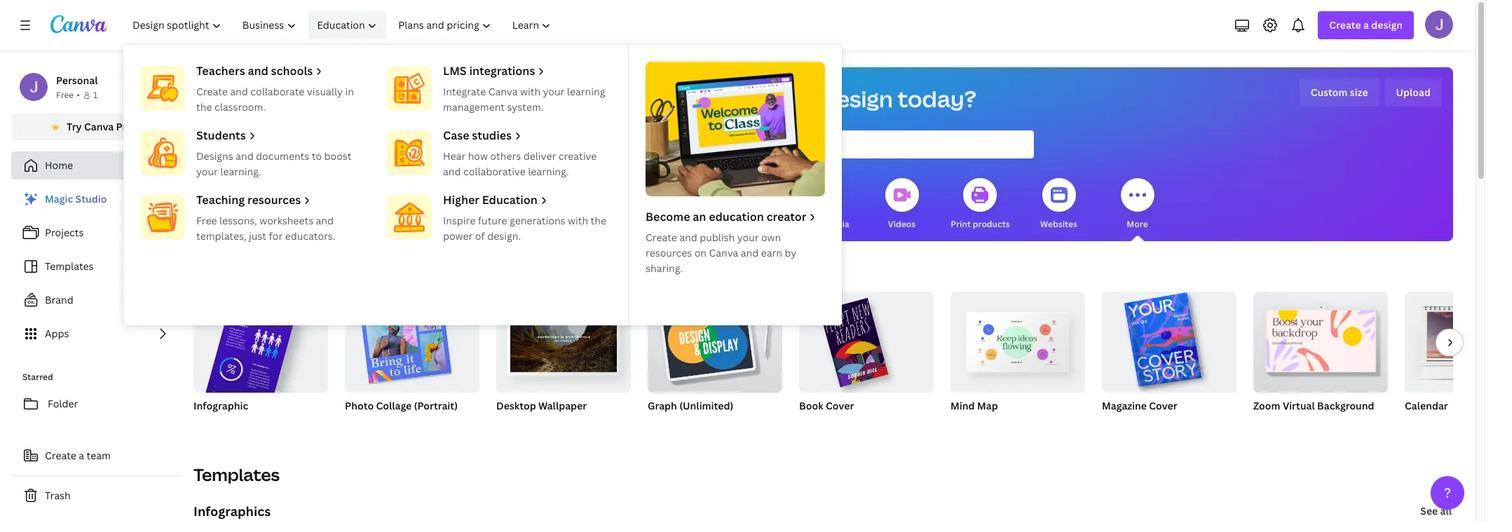 Task type: describe. For each thing, give the bounding box(es) containing it.
11
[[1123, 417, 1132, 429]]

whiteboards
[[641, 218, 693, 230]]

designs and documents to boost your learning.
[[196, 149, 352, 178]]

print products
[[951, 218, 1010, 230]]

docs button
[[571, 168, 605, 241]]

infographics link
[[194, 503, 271, 520]]

1 vertical spatial design
[[822, 83, 893, 114]]

and inside hear how others deliver creative and collaborative learning.
[[443, 165, 461, 178]]

integrate canva with your learning management system.
[[443, 85, 606, 114]]

templates inside templates link
[[45, 260, 94, 273]]

educators.
[[285, 229, 336, 243]]

group for desktop wallpaper
[[497, 292, 631, 393]]

design inside dropdown button
[[1372, 18, 1404, 32]]

schools
[[271, 63, 313, 79]]

trash link
[[11, 482, 182, 510]]

future
[[478, 214, 508, 227]]

folder button
[[11, 390, 182, 418]]

visually
[[307, 85, 343, 98]]

home
[[45, 159, 73, 172]]

create for create a design
[[1330, 18, 1362, 32]]

print products button
[[951, 168, 1010, 241]]

creator
[[767, 209, 807, 224]]

and up on
[[680, 231, 698, 244]]

integrations
[[470, 63, 535, 79]]

photo
[[345, 399, 374, 412]]

others
[[491, 149, 521, 163]]

Search search field
[[641, 131, 1006, 158]]

more button
[[1121, 168, 1155, 241]]

inspire
[[443, 214, 476, 227]]

how
[[468, 149, 488, 163]]

trash
[[45, 489, 71, 502]]

group for mind map
[[951, 286, 1086, 393]]

social media
[[798, 218, 850, 230]]

studio
[[75, 192, 107, 206]]

documents
[[256, 149, 310, 163]]

lms
[[443, 63, 467, 79]]

desktop wallpaper group
[[497, 292, 631, 431]]

apps link
[[11, 320, 182, 348]]

inspire future generations with the power of design.
[[443, 214, 607, 243]]

infographics
[[194, 503, 271, 520]]

upload
[[1397, 86, 1432, 99]]

teaching
[[196, 192, 245, 208]]

book
[[800, 399, 824, 412]]

today?
[[898, 83, 977, 114]]

jacob simon image
[[1426, 11, 1454, 39]]

teachers
[[196, 63, 245, 79]]

infographic
[[194, 399, 248, 412]]

education inside dropdown button
[[317, 18, 365, 32]]

group for book cover
[[800, 286, 934, 393]]

magic
[[45, 192, 73, 206]]

top level navigation element
[[123, 11, 842, 325]]

try
[[67, 120, 82, 133]]

education menu
[[123, 45, 842, 325]]

map
[[978, 399, 999, 412]]

folder link
[[11, 390, 182, 418]]

folder
[[48, 397, 78, 410]]

infographic 800 × 2000 px
[[194, 399, 253, 429]]

home link
[[11, 152, 182, 180]]

education
[[709, 209, 764, 224]]

create for create a team
[[45, 449, 76, 462]]

photo collage (portrait) group
[[345, 292, 480, 431]]

px inside book cover 1410 × 2250 px
[[850, 417, 859, 429]]

hear
[[443, 149, 466, 163]]

group for magazine cover
[[1103, 286, 1237, 393]]

group for calendar
[[1406, 292, 1487, 393]]

(unlimited)
[[680, 399, 734, 412]]

resources inside create and publish your own resources on canva and earn by sharing.
[[646, 246, 692, 260]]

free lessons, worksheets and templates, just for educators.
[[196, 214, 336, 243]]

1 vertical spatial templates
[[194, 463, 280, 486]]

a for team
[[79, 449, 84, 462]]

docs
[[578, 218, 598, 230]]

create and collaborate visually in the classroom.
[[196, 85, 354, 114]]

zoom virtual background group
[[1254, 286, 1389, 431]]

and inside create and collaborate visually in the classroom.
[[230, 85, 248, 98]]

800
[[194, 417, 210, 429]]

whiteboards button
[[641, 168, 693, 241]]

designs
[[196, 149, 233, 163]]

group for infographic
[[192, 282, 328, 461]]

lessons,
[[219, 214, 257, 227]]

for
[[269, 229, 283, 243]]

sharing.
[[646, 262, 683, 275]]

800 × 2000 px button
[[194, 417, 267, 431]]

with inside inspire future generations with the power of design.
[[568, 214, 589, 227]]

2250
[[827, 417, 848, 429]]

teachers and schools
[[196, 63, 313, 79]]

see all
[[1421, 504, 1453, 518]]

create for create and publish your own resources on canva and earn by sharing.
[[646, 231, 677, 244]]

earn
[[761, 246, 783, 260]]

your for lms integrations
[[543, 85, 565, 98]]

background
[[1318, 399, 1375, 412]]

zoom
[[1254, 399, 1281, 412]]

px inside "infographic 800 × 2000 px"
[[243, 417, 253, 429]]

magic studio
[[45, 192, 107, 206]]

upload button
[[1386, 79, 1443, 107]]

generations
[[510, 214, 566, 227]]

collage
[[376, 399, 412, 412]]

personal
[[56, 74, 98, 87]]

brand
[[45, 293, 74, 307]]

projects link
[[11, 219, 182, 247]]

of
[[475, 229, 485, 243]]

boost
[[324, 149, 352, 163]]

canva for with
[[489, 85, 518, 98]]

book cover group
[[800, 286, 934, 431]]

worksheets
[[260, 214, 314, 227]]

8.5 × 11 in button
[[1103, 417, 1155, 431]]

to
[[312, 149, 322, 163]]

calendar group
[[1406, 292, 1487, 431]]

become
[[646, 209, 691, 224]]

a for design
[[1364, 18, 1370, 32]]

create and publish your own resources on canva and earn by sharing.
[[646, 231, 797, 275]]

collaborate
[[251, 85, 305, 98]]

templates link
[[11, 253, 182, 281]]

create a design button
[[1319, 11, 1415, 39]]

list containing magic studio
[[11, 185, 182, 348]]

create for create and collaborate visually in the classroom.
[[196, 85, 228, 98]]



Task type: locate. For each thing, give the bounding box(es) containing it.
1 vertical spatial resources
[[646, 246, 692, 260]]

•
[[77, 89, 80, 101]]

cover inside magazine cover 8.5 × 11 in
[[1150, 399, 1178, 412]]

publish
[[700, 231, 735, 244]]

1 × from the left
[[213, 417, 217, 429]]

free for free •
[[56, 89, 74, 101]]

1 vertical spatial with
[[568, 214, 589, 227]]

management
[[443, 100, 505, 114]]

0 horizontal spatial design
[[822, 83, 893, 114]]

more
[[1127, 218, 1149, 230]]

0 horizontal spatial a
[[79, 449, 84, 462]]

× right 800
[[213, 417, 217, 429]]

presentations
[[717, 218, 774, 230]]

virtual
[[1283, 399, 1316, 412]]

case studies
[[443, 128, 512, 143]]

in inside create and collaborate visually in the classroom.
[[345, 85, 354, 98]]

px right 2000
[[243, 417, 253, 429]]

for you
[[494, 218, 525, 230]]

group for photo collage (portrait)
[[345, 292, 480, 393]]

canva right try in the top of the page
[[84, 120, 114, 133]]

print
[[951, 218, 971, 230]]

custom
[[1311, 86, 1348, 99]]

group
[[192, 282, 328, 461], [800, 286, 934, 393], [951, 286, 1086, 393], [1103, 286, 1237, 393], [1254, 286, 1389, 393], [345, 292, 480, 393], [497, 292, 631, 393], [648, 292, 783, 393], [1406, 292, 1487, 393]]

in right 11
[[1134, 417, 1141, 429]]

integrate
[[443, 85, 486, 98]]

1 horizontal spatial learning.
[[528, 165, 569, 178]]

1 vertical spatial canva
[[84, 120, 114, 133]]

videos
[[888, 218, 916, 230]]

2 horizontal spatial your
[[738, 231, 759, 244]]

1 vertical spatial you
[[510, 218, 525, 230]]

education
[[317, 18, 365, 32], [482, 192, 538, 208]]

0 horizontal spatial your
[[196, 165, 218, 178]]

social
[[798, 218, 823, 230]]

free inside 'free lessons, worksheets and templates, just for educators.'
[[196, 214, 217, 227]]

just
[[249, 229, 267, 243]]

1 horizontal spatial px
[[850, 417, 859, 429]]

cover up 2250
[[826, 399, 855, 412]]

desktop wallpaper
[[497, 399, 587, 412]]

and inside 'free lessons, worksheets and templates, just for educators.'
[[316, 214, 334, 227]]

0 vertical spatial your
[[543, 85, 565, 98]]

design up search search field
[[822, 83, 893, 114]]

0 horizontal spatial the
[[196, 100, 212, 114]]

1 horizontal spatial with
[[568, 214, 589, 227]]

0 vertical spatial canva
[[489, 85, 518, 98]]

× for book cover
[[821, 417, 825, 429]]

0 vertical spatial education
[[317, 18, 365, 32]]

websites button
[[1041, 168, 1078, 241]]

resources up worksheets
[[248, 192, 301, 208]]

an
[[693, 209, 707, 224]]

the inside create and collaborate visually in the classroom.
[[196, 100, 212, 114]]

by
[[785, 246, 797, 260]]

1 horizontal spatial templates
[[194, 463, 280, 486]]

1 horizontal spatial you
[[775, 83, 817, 114]]

the right generations
[[591, 214, 607, 227]]

2 vertical spatial canva
[[709, 246, 739, 260]]

0 vertical spatial free
[[56, 89, 74, 101]]

0 vertical spatial with
[[520, 85, 541, 98]]

0 horizontal spatial you
[[510, 218, 525, 230]]

media
[[825, 218, 850, 230]]

2 vertical spatial your
[[738, 231, 759, 244]]

free for free lessons, worksheets and templates, just for educators.
[[196, 214, 217, 227]]

2 × from the left
[[821, 417, 825, 429]]

0 horizontal spatial cover
[[826, 399, 855, 412]]

apps
[[45, 327, 69, 340]]

free up the templates,
[[196, 214, 217, 227]]

your down designs
[[196, 165, 218, 178]]

canva inside button
[[84, 120, 114, 133]]

learning. down "deliver"
[[528, 165, 569, 178]]

create inside button
[[45, 449, 76, 462]]

graph
[[648, 399, 677, 412]]

your inside integrate canva with your learning management system.
[[543, 85, 565, 98]]

students
[[196, 128, 246, 143]]

1 vertical spatial the
[[591, 214, 607, 227]]

1 horizontal spatial the
[[591, 214, 607, 227]]

and down "hear" at left top
[[443, 165, 461, 178]]

canva inside create and publish your own resources on canva and earn by sharing.
[[709, 246, 739, 260]]

your down presentations
[[738, 231, 759, 244]]

1 learning. from the left
[[220, 165, 261, 178]]

group for zoom virtual background
[[1254, 286, 1389, 393]]

infographic group
[[192, 282, 328, 461]]

1 vertical spatial free
[[196, 214, 217, 227]]

create a team
[[45, 449, 111, 462]]

creative
[[559, 149, 597, 163]]

the inside inspire future generations with the power of design.
[[591, 214, 607, 227]]

with inside integrate canva with your learning management system.
[[520, 85, 541, 98]]

canva for pro
[[84, 120, 114, 133]]

calendar
[[1406, 399, 1449, 412]]

1 horizontal spatial education
[[482, 192, 538, 208]]

with right generations
[[568, 214, 589, 227]]

your inside create and publish your own resources on canva and earn by sharing.
[[738, 231, 759, 244]]

8.5
[[1103, 417, 1115, 429]]

1 vertical spatial education
[[482, 192, 538, 208]]

2 horizontal spatial ×
[[1117, 417, 1121, 429]]

1 vertical spatial a
[[79, 449, 84, 462]]

try canva pro button
[[11, 114, 182, 140]]

and up collaborate
[[248, 63, 269, 79]]

list
[[11, 185, 182, 348]]

group for graph (unlimited)
[[648, 292, 783, 393]]

hear how others deliver creative and collaborative learning.
[[443, 149, 597, 178]]

canva down publish
[[709, 246, 739, 260]]

1410 × 2250 px button
[[800, 417, 873, 431]]

1 horizontal spatial cover
[[1150, 399, 1178, 412]]

create inside create and collaborate visually in the classroom.
[[196, 85, 228, 98]]

cover for magazine cover
[[1150, 399, 1178, 412]]

1 horizontal spatial free
[[196, 214, 217, 227]]

learning. up teaching resources
[[220, 165, 261, 178]]

× inside magazine cover 8.5 × 11 in
[[1117, 417, 1121, 429]]

see all link
[[1420, 497, 1454, 521]]

design left 'jacob simon' image
[[1372, 18, 1404, 32]]

0 vertical spatial you
[[775, 83, 817, 114]]

in inside magazine cover 8.5 × 11 in
[[1134, 417, 1141, 429]]

graph (unlimited) group
[[648, 292, 783, 431]]

px right 2250
[[850, 417, 859, 429]]

learning. inside designs and documents to boost your learning.
[[220, 165, 261, 178]]

education button
[[308, 11, 387, 39]]

canva inside integrate canva with your learning management system.
[[489, 85, 518, 98]]

0 vertical spatial design
[[1372, 18, 1404, 32]]

and up "educators."
[[316, 214, 334, 227]]

and left the earn in the right top of the page
[[741, 246, 759, 260]]

× for magazine cover
[[1117, 417, 1121, 429]]

you inside button
[[510, 218, 525, 230]]

for
[[494, 218, 508, 230]]

templates down projects
[[45, 260, 94, 273]]

1 horizontal spatial design
[[1372, 18, 1404, 32]]

0 horizontal spatial with
[[520, 85, 541, 98]]

become an education creator
[[646, 209, 807, 224]]

websites
[[1041, 218, 1078, 230]]

classroom.
[[215, 100, 266, 114]]

0 vertical spatial resources
[[248, 192, 301, 208]]

mind
[[951, 399, 975, 412]]

with
[[520, 85, 541, 98], [568, 214, 589, 227]]

create inside dropdown button
[[1330, 18, 1362, 32]]

1 horizontal spatial your
[[543, 85, 565, 98]]

1 vertical spatial in
[[1134, 417, 1141, 429]]

brand link
[[11, 286, 182, 314]]

education inside 'menu'
[[482, 192, 538, 208]]

1 horizontal spatial a
[[1364, 18, 1370, 32]]

create down teachers
[[196, 85, 228, 98]]

learning
[[567, 85, 606, 98]]

book cover 1410 × 2250 px
[[800, 399, 859, 429]]

× inside "infographic 800 × 2000 px"
[[213, 417, 217, 429]]

1 cover from the left
[[826, 399, 855, 412]]

free left •
[[56, 89, 74, 101]]

mind map group
[[951, 286, 1086, 431]]

your for become an education creator
[[738, 231, 759, 244]]

a up size
[[1364, 18, 1370, 32]]

you right will at top
[[775, 83, 817, 114]]

learning. inside hear how others deliver creative and collaborative learning.
[[528, 165, 569, 178]]

cover right "magazine"
[[1150, 399, 1178, 412]]

0 vertical spatial a
[[1364, 18, 1370, 32]]

1 horizontal spatial ×
[[821, 417, 825, 429]]

a inside button
[[79, 449, 84, 462]]

None search field
[[613, 130, 1034, 159]]

canva down integrations
[[489, 85, 518, 98]]

team
[[87, 449, 111, 462]]

see
[[1421, 504, 1439, 518]]

wallpaper
[[539, 399, 587, 412]]

1 horizontal spatial canva
[[489, 85, 518, 98]]

starred
[[22, 371, 53, 383]]

and right designs
[[236, 149, 254, 163]]

for you button
[[493, 168, 526, 241]]

in right visually
[[345, 85, 354, 98]]

2 horizontal spatial canva
[[709, 246, 739, 260]]

1
[[93, 89, 98, 101]]

0 horizontal spatial resources
[[248, 192, 301, 208]]

the up students
[[196, 100, 212, 114]]

templates up infographics
[[194, 463, 280, 486]]

create a design
[[1330, 18, 1404, 32]]

learning.
[[220, 165, 261, 178], [528, 165, 569, 178]]

1 horizontal spatial resources
[[646, 246, 692, 260]]

higher education
[[443, 192, 538, 208]]

× right 1410
[[821, 417, 825, 429]]

1410
[[800, 417, 819, 429]]

0 horizontal spatial education
[[317, 18, 365, 32]]

0 horizontal spatial canva
[[84, 120, 114, 133]]

collaborative
[[464, 165, 526, 178]]

magic studio link
[[11, 185, 182, 213]]

1 vertical spatial your
[[196, 165, 218, 178]]

a
[[1364, 18, 1370, 32], [79, 449, 84, 462]]

create down "whiteboards"
[[646, 231, 677, 244]]

× left 11
[[1117, 417, 1121, 429]]

your
[[543, 85, 565, 98], [196, 165, 218, 178], [738, 231, 759, 244]]

2 learning. from the left
[[528, 165, 569, 178]]

you right for
[[510, 218, 525, 230]]

0 horizontal spatial in
[[345, 85, 354, 98]]

magazine cover group
[[1103, 286, 1237, 431]]

0 vertical spatial the
[[196, 100, 212, 114]]

education up visually
[[317, 18, 365, 32]]

× inside book cover 1410 × 2250 px
[[821, 417, 825, 429]]

size
[[1351, 86, 1369, 99]]

0 horizontal spatial px
[[243, 417, 253, 429]]

2 px from the left
[[850, 417, 859, 429]]

teaching resources
[[196, 192, 301, 208]]

0 horizontal spatial ×
[[213, 417, 217, 429]]

presentations button
[[717, 168, 774, 241]]

zoom virtual background
[[1254, 399, 1375, 412]]

on
[[695, 246, 707, 260]]

cover inside book cover 1410 × 2250 px
[[826, 399, 855, 412]]

deliver
[[524, 149, 556, 163]]

and inside designs and documents to boost your learning.
[[236, 149, 254, 163]]

design.
[[488, 229, 521, 243]]

videos button
[[886, 168, 919, 241]]

0 vertical spatial in
[[345, 85, 354, 98]]

create inside create and publish your own resources on canva and earn by sharing.
[[646, 231, 677, 244]]

with up 'system.'
[[520, 85, 541, 98]]

2 cover from the left
[[1150, 399, 1178, 412]]

higher
[[443, 192, 480, 208]]

and up the classroom.
[[230, 85, 248, 98]]

education up for you
[[482, 192, 538, 208]]

create left team
[[45, 449, 76, 462]]

1 px from the left
[[243, 417, 253, 429]]

0 horizontal spatial templates
[[45, 260, 94, 273]]

a inside dropdown button
[[1364, 18, 1370, 32]]

create
[[1330, 18, 1362, 32], [196, 85, 228, 98], [646, 231, 677, 244], [45, 449, 76, 462]]

pro
[[116, 120, 133, 133]]

cover for book cover
[[826, 399, 855, 412]]

0 horizontal spatial free
[[56, 89, 74, 101]]

what
[[671, 83, 730, 114]]

a left team
[[79, 449, 84, 462]]

system.
[[507, 100, 544, 114]]

1 horizontal spatial in
[[1134, 417, 1141, 429]]

create up the custom size
[[1330, 18, 1362, 32]]

your inside designs and documents to boost your learning.
[[196, 165, 218, 178]]

2000
[[219, 417, 241, 429]]

your up 'system.'
[[543, 85, 565, 98]]

0 horizontal spatial learning.
[[220, 165, 261, 178]]

3 × from the left
[[1117, 417, 1121, 429]]

resources up sharing.
[[646, 246, 692, 260]]

0 vertical spatial templates
[[45, 260, 94, 273]]

lms integrations
[[443, 63, 535, 79]]



Task type: vqa. For each thing, say whether or not it's contained in the screenshot.


